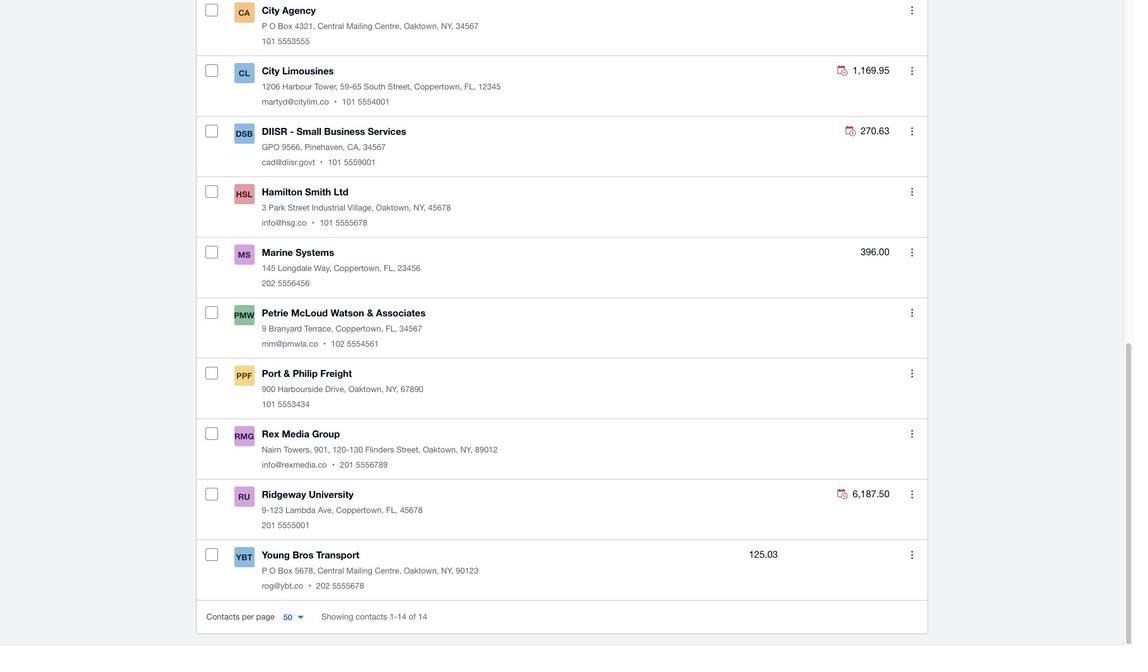 Task type: vqa. For each thing, say whether or not it's contained in the screenshot.
first Mailing
yes



Task type: describe. For each thing, give the bounding box(es) containing it.
50 button
[[276, 606, 312, 629]]

hsl
[[236, 189, 252, 199]]

102
[[331, 339, 345, 349]]

• inside city limousines 1206 harbour tower, 59-65 south street, coppertown, fl, 12345 martyd@citylim.co • 101 5554001
[[334, 97, 337, 107]]

oaktown, inside "young bros transport p o box 5678, central mailing centre, oaktown, ny, 90123 rog@ybt.co • 202 5555678"
[[404, 566, 439, 576]]

more row options button for marine systems
[[900, 240, 925, 265]]

ave,
[[318, 506, 334, 515]]

5555001
[[278, 521, 310, 530]]

ybt
[[236, 553, 252, 563]]

diisr
[[262, 126, 288, 137]]

media
[[282, 428, 310, 440]]

ca,
[[348, 143, 361, 152]]

mm@pmwla.co
[[262, 339, 318, 349]]

university
[[309, 489, 354, 500]]

centre, inside "young bros transport p o box 5678, central mailing centre, oaktown, ny, 90123 rog@ybt.co • 202 5555678"
[[375, 566, 402, 576]]

street, inside rex media group nairn towers, 901, 120-130 flinders street, oaktown, ny, 89012 info@rexmedia.co • 201 5556789
[[397, 445, 421, 455]]

65
[[353, 82, 362, 92]]

page
[[256, 612, 275, 622]]

fl, inside petrie mcloud watson & associates 9 branyard terrace, coppertown, fl, 34567 mm@pmwla.co • 102 5554561
[[386, 324, 397, 334]]

central inside "city agency p o box 4321, central mailing centre, oaktown, ny, 34567 101 5553555"
[[318, 22, 344, 31]]

6,187.50 link
[[838, 487, 890, 502]]

oaktown, inside hamilton smith ltd 3 park street industrial village, oaktown, ny, 45678 info@hsg.co • 101 5555678
[[376, 203, 411, 213]]

petrie
[[262, 307, 289, 319]]

city limousines 1206 harbour tower, 59-65 south street, coppertown, fl, 12345 martyd@citylim.co • 101 5554001
[[262, 65, 501, 107]]

270.63 link
[[846, 124, 890, 139]]

34567 inside diisr - small business services gpo 9566, pinehaven, ca, 34567 cad@diisr.govt • 101 5559001
[[363, 143, 386, 152]]

-
[[290, 126, 294, 137]]

9566,
[[282, 143, 303, 152]]

& inside petrie mcloud watson & associates 9 branyard terrace, coppertown, fl, 34567 mm@pmwla.co • 102 5554561
[[367, 307, 374, 319]]

transport
[[316, 549, 360, 561]]

services
[[368, 126, 407, 137]]

port & philip freight 900 harbourside drive, oaktown, ny, 67890 101 5553434
[[262, 368, 424, 409]]

of
[[409, 612, 416, 622]]

hamilton smith ltd 3 park street industrial village, oaktown, ny, 45678 info@hsg.co • 101 5555678
[[262, 186, 451, 228]]

contacts per page
[[207, 612, 275, 622]]

group
[[312, 428, 340, 440]]

• inside "young bros transport p o box 5678, central mailing centre, oaktown, ny, 90123 rog@ybt.co • 202 5555678"
[[309, 582, 311, 591]]

mailing inside "young bros transport p o box 5678, central mailing centre, oaktown, ny, 90123 rog@ybt.co • 202 5555678"
[[346, 566, 373, 576]]

lambda
[[286, 506, 316, 515]]

showing
[[322, 612, 354, 622]]

• inside rex media group nairn towers, 901, 120-130 flinders street, oaktown, ny, 89012 info@rexmedia.co • 201 5556789
[[332, 460, 335, 470]]

101 inside diisr - small business services gpo 9566, pinehaven, ca, 34567 cad@diisr.govt • 101 5559001
[[328, 158, 342, 167]]

small
[[297, 126, 322, 137]]

per
[[242, 612, 254, 622]]

terrace,
[[304, 324, 334, 334]]

6,187.50
[[853, 489, 890, 500]]

branyard
[[269, 324, 302, 334]]

o inside "city agency p o box 4321, central mailing centre, oaktown, ny, 34567 101 5553555"
[[270, 22, 276, 31]]

rex media group nairn towers, 901, 120-130 flinders street, oaktown, ny, 89012 info@rexmedia.co • 201 5556789
[[262, 428, 498, 470]]

showing contacts 1-14 of 14
[[322, 612, 428, 622]]

p inside "young bros transport p o box 5678, central mailing centre, oaktown, ny, 90123 rog@ybt.co • 202 5555678"
[[262, 566, 267, 576]]

5678,
[[295, 566, 315, 576]]

50
[[284, 612, 293, 623]]

bros
[[293, 549, 314, 561]]

way,
[[314, 264, 332, 273]]

5555678 inside "young bros transport p o box 5678, central mailing centre, oaktown, ny, 90123 rog@ybt.co • 202 5555678"
[[332, 582, 364, 591]]

rog@ybt.co
[[262, 582, 304, 591]]

5556456
[[278, 279, 310, 288]]

more row options image for young bros transport
[[912, 551, 914, 559]]

more row options image for petrie mcloud watson & associates
[[912, 309, 914, 317]]

396.00
[[861, 247, 890, 257]]

123
[[270, 506, 283, 515]]

dsb
[[236, 129, 253, 139]]

45678 inside ridgeway university 9-123 lambda ave, coppertown, fl, 45678 201 5555001
[[400, 506, 423, 515]]

young bros transport p o box 5678, central mailing centre, oaktown, ny, 90123 rog@ybt.co • 202 5555678
[[262, 549, 479, 591]]

120-
[[333, 445, 349, 455]]

mailing inside "city agency p o box 4321, central mailing centre, oaktown, ny, 34567 101 5553555"
[[346, 22, 373, 31]]

fl, inside 'marine systems 145 longdale way, coppertown, fl, 23456 202 5556456'
[[384, 264, 396, 273]]

coppertown, inside petrie mcloud watson & associates 9 branyard terrace, coppertown, fl, 34567 mm@pmwla.co • 102 5554561
[[336, 324, 384, 334]]

freight
[[321, 368, 352, 379]]

89012
[[475, 445, 498, 455]]

1,169.95 link
[[838, 63, 890, 78]]

p inside "city agency p o box 4321, central mailing centre, oaktown, ny, 34567 101 5553555"
[[262, 22, 267, 31]]

gpo
[[262, 143, 280, 152]]

cad@diisr.govt
[[262, 158, 315, 167]]

202 inside 'marine systems 145 longdale way, coppertown, fl, 23456 202 5556456'
[[262, 279, 276, 288]]

5559001
[[344, 158, 376, 167]]

city agency p o box 4321, central mailing centre, oaktown, ny, 34567 101 5553555
[[262, 5, 479, 46]]

1206
[[262, 82, 280, 92]]

harbour
[[283, 82, 312, 92]]

101 inside the port & philip freight 900 harbourside drive, oaktown, ny, 67890 101 5553434
[[262, 400, 276, 409]]

90123
[[456, 566, 479, 576]]

5555678 inside hamilton smith ltd 3 park street industrial village, oaktown, ny, 45678 info@hsg.co • 101 5555678
[[336, 218, 368, 228]]

more row options image for hamilton smith ltd
[[912, 188, 914, 196]]

oaktown, inside the port & philip freight 900 harbourside drive, oaktown, ny, 67890 101 5553434
[[349, 385, 384, 394]]

rmg
[[235, 431, 254, 442]]

59-
[[340, 82, 353, 92]]

more row options image for rex media group
[[912, 430, 914, 438]]

central inside "young bros transport p o box 5678, central mailing centre, oaktown, ny, 90123 rog@ybt.co • 202 5555678"
[[318, 566, 344, 576]]

ru
[[238, 492, 250, 502]]

more row options button for petrie mcloud watson & associates
[[900, 300, 925, 326]]

1 14 from the left
[[398, 612, 407, 622]]

box inside "young bros transport p o box 5678, central mailing centre, oaktown, ny, 90123 rog@ybt.co • 202 5555678"
[[278, 566, 293, 576]]

900
[[262, 385, 276, 394]]

cl
[[239, 68, 250, 78]]

67890
[[401, 385, 424, 394]]

tower,
[[315, 82, 338, 92]]

city for city agency
[[262, 5, 280, 16]]

philip
[[293, 368, 318, 379]]

& inside the port & philip freight 900 harbourside drive, oaktown, ny, 67890 101 5553434
[[284, 368, 290, 379]]

270.63
[[861, 126, 890, 136]]

martyd@citylim.co
[[262, 97, 329, 107]]

box inside "city agency p o box 4321, central mailing centre, oaktown, ny, 34567 101 5553555"
[[278, 22, 293, 31]]

associates
[[376, 307, 426, 319]]

systems
[[296, 247, 334, 258]]

5554561
[[347, 339, 379, 349]]

south
[[364, 82, 386, 92]]

101 inside city limousines 1206 harbour tower, 59-65 south street, coppertown, fl, 12345 martyd@citylim.co • 101 5554001
[[342, 97, 356, 107]]

contacts
[[356, 612, 388, 622]]

pinehaven,
[[305, 143, 345, 152]]

nairn
[[262, 445, 282, 455]]

125.03
[[750, 549, 778, 560]]

125.03 link
[[750, 548, 778, 563]]



Task type: locate. For each thing, give the bounding box(es) containing it.
0 vertical spatial 201
[[340, 460, 354, 470]]

901,
[[314, 445, 330, 455]]

1 vertical spatial 202
[[316, 582, 330, 591]]

1 more row options image from the top
[[912, 6, 914, 14]]

city inside "city agency p o box 4321, central mailing centre, oaktown, ny, 34567 101 5553555"
[[262, 5, 280, 16]]

agency
[[282, 5, 316, 16]]

mailing down 'transport'
[[346, 566, 373, 576]]

1 horizontal spatial 201
[[340, 460, 354, 470]]

45678 inside hamilton smith ltd 3 park street industrial village, oaktown, ny, 45678 info@hsg.co • 101 5555678
[[428, 203, 451, 213]]

ny, inside the port & philip freight 900 harbourside drive, oaktown, ny, 67890 101 5553434
[[386, 385, 399, 394]]

fl,
[[465, 82, 476, 92], [384, 264, 396, 273], [386, 324, 397, 334], [386, 506, 398, 515]]

•
[[334, 97, 337, 107], [320, 158, 323, 167], [312, 218, 315, 228], [323, 339, 326, 349], [332, 460, 335, 470], [309, 582, 311, 591]]

101 down industrial
[[320, 218, 333, 228]]

info@hsg.co
[[262, 218, 307, 228]]

0 horizontal spatial 202
[[262, 279, 276, 288]]

0 horizontal spatial 14
[[398, 612, 407, 622]]

o inside "young bros transport p o box 5678, central mailing centre, oaktown, ny, 90123 rog@ybt.co • 202 5555678"
[[270, 566, 276, 576]]

mcloud
[[291, 307, 328, 319]]

o
[[270, 22, 276, 31], [270, 566, 276, 576]]

0 vertical spatial p
[[262, 22, 267, 31]]

• down pinehaven,
[[320, 158, 323, 167]]

oaktown, inside rex media group nairn towers, 901, 120-130 flinders street, oaktown, ny, 89012 info@rexmedia.co • 201 5556789
[[423, 445, 458, 455]]

1 vertical spatial central
[[318, 566, 344, 576]]

central
[[318, 22, 344, 31], [318, 566, 344, 576]]

0 horizontal spatial 34567
[[363, 143, 386, 152]]

1 vertical spatial box
[[278, 566, 293, 576]]

park
[[269, 203, 286, 213]]

more row options button
[[900, 0, 925, 23], [900, 58, 925, 83], [900, 119, 925, 144], [900, 179, 925, 204], [900, 240, 925, 265], [900, 300, 925, 326], [900, 361, 925, 386], [900, 421, 925, 447], [900, 482, 925, 507], [900, 542, 925, 568]]

1 vertical spatial p
[[262, 566, 267, 576]]

6 more row options image from the top
[[912, 551, 914, 559]]

ms
[[238, 250, 251, 260]]

2 more row options button from the top
[[900, 58, 925, 83]]

hamilton
[[262, 186, 303, 198]]

city
[[262, 5, 280, 16], [262, 65, 280, 76]]

5556789
[[356, 460, 388, 470]]

5555678 up showing
[[332, 582, 364, 591]]

coppertown, up 5554561
[[336, 324, 384, 334]]

101 inside "city agency p o box 4321, central mailing centre, oaktown, ny, 34567 101 5553555"
[[262, 37, 276, 46]]

2 14 from the left
[[418, 612, 428, 622]]

street, right south on the top left of page
[[388, 82, 412, 92]]

0 vertical spatial &
[[367, 307, 374, 319]]

101 down 59-
[[342, 97, 356, 107]]

coppertown, left 12345
[[414, 82, 462, 92]]

fl, down the associates
[[386, 324, 397, 334]]

5 more row options image from the top
[[912, 490, 914, 499]]

• down industrial
[[312, 218, 315, 228]]

flinders
[[365, 445, 394, 455]]

• inside petrie mcloud watson & associates 9 branyard terrace, coppertown, fl, 34567 mm@pmwla.co • 102 5554561
[[323, 339, 326, 349]]

14 right of on the left of the page
[[418, 612, 428, 622]]

34567
[[456, 22, 479, 31], [363, 143, 386, 152], [400, 324, 423, 334]]

201 down 120-
[[340, 460, 354, 470]]

towers,
[[284, 445, 312, 455]]

0 vertical spatial o
[[270, 22, 276, 31]]

harbourside
[[278, 385, 323, 394]]

1 vertical spatial centre,
[[375, 566, 402, 576]]

201 inside ridgeway university 9-123 lambda ave, coppertown, fl, 45678 201 5555001
[[262, 521, 276, 530]]

more row options image
[[912, 67, 914, 75], [912, 188, 914, 196], [912, 369, 914, 378], [912, 430, 914, 438]]

201 inside rex media group nairn towers, 901, 120-130 flinders street, oaktown, ny, 89012 info@rexmedia.co • 201 5556789
[[340, 460, 354, 470]]

port
[[262, 368, 281, 379]]

0 vertical spatial 45678
[[428, 203, 451, 213]]

3 more row options button from the top
[[900, 119, 925, 144]]

fl, left 12345
[[465, 82, 476, 92]]

street,
[[388, 82, 412, 92], [397, 445, 421, 455]]

1 vertical spatial o
[[270, 566, 276, 576]]

2 p from the top
[[262, 566, 267, 576]]

1-
[[390, 612, 398, 622]]

12345
[[478, 82, 501, 92]]

more row options image
[[912, 6, 914, 14], [912, 127, 914, 135], [912, 248, 914, 256], [912, 309, 914, 317], [912, 490, 914, 499], [912, 551, 914, 559]]

street, right flinders
[[397, 445, 421, 455]]

34567 inside petrie mcloud watson & associates 9 branyard terrace, coppertown, fl, 34567 mm@pmwla.co • 102 5554561
[[400, 324, 423, 334]]

101
[[262, 37, 276, 46], [342, 97, 356, 107], [328, 158, 342, 167], [320, 218, 333, 228], [262, 400, 276, 409]]

101 down 900
[[262, 400, 276, 409]]

p left 4321,
[[262, 22, 267, 31]]

10 more row options button from the top
[[900, 542, 925, 568]]

1,169.95
[[853, 65, 890, 76]]

ridgeway
[[262, 489, 306, 500]]

• left "102"
[[323, 339, 326, 349]]

1 vertical spatial city
[[262, 65, 280, 76]]

8 more row options button from the top
[[900, 421, 925, 447]]

23456
[[398, 264, 421, 273]]

34567 inside "city agency p o box 4321, central mailing centre, oaktown, ny, 34567 101 5553555"
[[456, 22, 479, 31]]

rex
[[262, 428, 279, 440]]

5553555
[[278, 37, 310, 46]]

fl, inside ridgeway university 9-123 lambda ave, coppertown, fl, 45678 201 5555001
[[386, 506, 398, 515]]

more row options image for diisr - small business services
[[912, 127, 914, 135]]

4 more row options button from the top
[[900, 179, 925, 204]]

1 more row options button from the top
[[900, 0, 925, 23]]

0 vertical spatial city
[[262, 5, 280, 16]]

0 vertical spatial central
[[318, 22, 344, 31]]

more row options button for port & philip freight
[[900, 361, 925, 386]]

more row options image for ridgeway university
[[912, 490, 914, 499]]

0 vertical spatial 5555678
[[336, 218, 368, 228]]

1 mailing from the top
[[346, 22, 373, 31]]

45678
[[428, 203, 451, 213], [400, 506, 423, 515]]

marine systems 145 longdale way, coppertown, fl, 23456 202 5556456
[[262, 247, 421, 288]]

city right ca
[[262, 5, 280, 16]]

0 vertical spatial 34567
[[456, 22, 479, 31]]

1 horizontal spatial &
[[367, 307, 374, 319]]

young
[[262, 549, 290, 561]]

1 city from the top
[[262, 5, 280, 16]]

101 left 5553555
[[262, 37, 276, 46]]

202 down 145
[[262, 279, 276, 288]]

3 more row options image from the top
[[912, 369, 914, 378]]

0 vertical spatial centre,
[[375, 22, 402, 31]]

1 horizontal spatial 34567
[[400, 324, 423, 334]]

5554001
[[358, 97, 390, 107]]

4 more row options image from the top
[[912, 430, 914, 438]]

2 central from the top
[[318, 566, 344, 576]]

coppertown, inside city limousines 1206 harbour tower, 59-65 south street, coppertown, fl, 12345 martyd@citylim.co • 101 5554001
[[414, 82, 462, 92]]

201
[[340, 460, 354, 470], [262, 521, 276, 530]]

1 p from the top
[[262, 22, 267, 31]]

& right port
[[284, 368, 290, 379]]

2 mailing from the top
[[346, 566, 373, 576]]

1 central from the top
[[318, 22, 344, 31]]

ppf
[[236, 371, 252, 381]]

more row options image for port & philip freight
[[912, 369, 914, 378]]

2 city from the top
[[262, 65, 280, 76]]

more row options image for marine systems
[[912, 248, 914, 256]]

202 inside "young bros transport p o box 5678, central mailing centre, oaktown, ny, 90123 rog@ybt.co • 202 5555678"
[[316, 582, 330, 591]]

5 more row options button from the top
[[900, 240, 925, 265]]

5553434
[[278, 400, 310, 409]]

2 box from the top
[[278, 566, 293, 576]]

1 vertical spatial &
[[284, 368, 290, 379]]

0 vertical spatial box
[[278, 22, 293, 31]]

1 horizontal spatial 14
[[418, 612, 428, 622]]

ny, inside "young bros transport p o box 5678, central mailing centre, oaktown, ny, 90123 rog@ybt.co • 202 5555678"
[[441, 566, 454, 576]]

0 vertical spatial mailing
[[346, 22, 373, 31]]

2 more row options image from the top
[[912, 188, 914, 196]]

petrie mcloud watson & associates 9 branyard terrace, coppertown, fl, 34567 mm@pmwla.co • 102 5554561
[[262, 307, 426, 349]]

fl, left 23456
[[384, 264, 396, 273]]

1 vertical spatial 34567
[[363, 143, 386, 152]]

centre, up 1-
[[375, 566, 402, 576]]

central down 'transport'
[[318, 566, 344, 576]]

more row options button for young bros transport
[[900, 542, 925, 568]]

3 more row options image from the top
[[912, 248, 914, 256]]

&
[[367, 307, 374, 319], [284, 368, 290, 379]]

2 horizontal spatial 34567
[[456, 22, 479, 31]]

202 up showing
[[316, 582, 330, 591]]

• down "5678,"
[[309, 582, 311, 591]]

1 o from the top
[[270, 22, 276, 31]]

• inside hamilton smith ltd 3 park street industrial village, oaktown, ny, 45678 info@hsg.co • 101 5555678
[[312, 218, 315, 228]]

street
[[288, 203, 310, 213]]

pmw
[[234, 310, 255, 320]]

101 inside hamilton smith ltd 3 park street industrial village, oaktown, ny, 45678 info@hsg.co • 101 5555678
[[320, 218, 333, 228]]

0 horizontal spatial 45678
[[400, 506, 423, 515]]

street, inside city limousines 1206 harbour tower, 59-65 south street, coppertown, fl, 12345 martyd@citylim.co • 101 5554001
[[388, 82, 412, 92]]

ridgeway university 9-123 lambda ave, coppertown, fl, 45678 201 5555001
[[262, 489, 423, 530]]

2 more row options image from the top
[[912, 127, 914, 135]]

box
[[278, 22, 293, 31], [278, 566, 293, 576]]

130
[[349, 445, 363, 455]]

more row options button for city limousines
[[900, 58, 925, 83]]

0 horizontal spatial &
[[284, 368, 290, 379]]

1 vertical spatial mailing
[[346, 566, 373, 576]]

coppertown,
[[414, 82, 462, 92], [334, 264, 382, 273], [336, 324, 384, 334], [336, 506, 384, 515]]

village,
[[348, 203, 374, 213]]

centre, up city limousines 1206 harbour tower, 59-65 south street, coppertown, fl, 12345 martyd@citylim.co • 101 5554001
[[375, 22, 402, 31]]

oaktown, inside "city agency p o box 4321, central mailing centre, oaktown, ny, 34567 101 5553555"
[[404, 22, 439, 31]]

o down young
[[270, 566, 276, 576]]

ny, inside "city agency p o box 4321, central mailing centre, oaktown, ny, 34567 101 5553555"
[[441, 22, 454, 31]]

city for city limousines
[[262, 65, 280, 76]]

contacts
[[207, 612, 240, 622]]

1 vertical spatial 201
[[262, 521, 276, 530]]

drive,
[[325, 385, 346, 394]]

9 more row options button from the top
[[900, 482, 925, 507]]

396.00 link
[[861, 245, 890, 260]]

city up 1206
[[262, 65, 280, 76]]

1 horizontal spatial 45678
[[428, 203, 451, 213]]

1 vertical spatial street,
[[397, 445, 421, 455]]

9-
[[262, 506, 270, 515]]

mailing
[[346, 22, 373, 31], [346, 566, 373, 576]]

more row options button for hamilton smith ltd
[[900, 179, 925, 204]]

1 centre, from the top
[[375, 22, 402, 31]]

6 more row options button from the top
[[900, 300, 925, 326]]

o left 4321,
[[270, 22, 276, 31]]

0 horizontal spatial 201
[[262, 521, 276, 530]]

more row options button for rex media group
[[900, 421, 925, 447]]

1 vertical spatial 5555678
[[332, 582, 364, 591]]

• down tower,
[[334, 97, 337, 107]]

• down 120-
[[332, 460, 335, 470]]

0 vertical spatial street,
[[388, 82, 412, 92]]

centre, inside "city agency p o box 4321, central mailing centre, oaktown, ny, 34567 101 5553555"
[[375, 22, 402, 31]]

p down young
[[262, 566, 267, 576]]

city inside city limousines 1206 harbour tower, 59-65 south street, coppertown, fl, 12345 martyd@citylim.co • 101 5554001
[[262, 65, 280, 76]]

202
[[262, 279, 276, 288], [316, 582, 330, 591]]

& right watson
[[367, 307, 374, 319]]

101 down pinehaven,
[[328, 158, 342, 167]]

more row options button for ridgeway university
[[900, 482, 925, 507]]

box up rog@ybt.co
[[278, 566, 293, 576]]

2 centre, from the top
[[375, 566, 402, 576]]

4 more row options image from the top
[[912, 309, 914, 317]]

mailing right 4321,
[[346, 22, 373, 31]]

1 box from the top
[[278, 22, 293, 31]]

1 vertical spatial 45678
[[400, 506, 423, 515]]

business
[[324, 126, 365, 137]]

more row options button for diisr - small business services
[[900, 119, 925, 144]]

central right 4321,
[[318, 22, 344, 31]]

ny, inside hamilton smith ltd 3 park street industrial village, oaktown, ny, 45678 info@hsg.co • 101 5555678
[[414, 203, 426, 213]]

1 horizontal spatial 202
[[316, 582, 330, 591]]

smith
[[305, 186, 331, 198]]

fl, inside city limousines 1206 harbour tower, 59-65 south street, coppertown, fl, 12345 martyd@citylim.co • 101 5554001
[[465, 82, 476, 92]]

7 more row options button from the top
[[900, 361, 925, 386]]

5555678 down village,
[[336, 218, 368, 228]]

coppertown, inside 'marine systems 145 longdale way, coppertown, fl, 23456 202 5556456'
[[334, 264, 382, 273]]

1 more row options image from the top
[[912, 67, 914, 75]]

longdale
[[278, 264, 312, 273]]

coppertown, inside ridgeway university 9-123 lambda ave, coppertown, fl, 45678 201 5555001
[[336, 506, 384, 515]]

3
[[262, 203, 267, 213]]

2 vertical spatial 34567
[[400, 324, 423, 334]]

fl, down '5556789'
[[386, 506, 398, 515]]

145
[[262, 264, 276, 273]]

201 down 9-
[[262, 521, 276, 530]]

0 vertical spatial 202
[[262, 279, 276, 288]]

box up 5553555
[[278, 22, 293, 31]]

4321,
[[295, 22, 315, 31]]

coppertown, down university
[[336, 506, 384, 515]]

ltd
[[334, 186, 349, 198]]

coppertown, right the way,
[[334, 264, 382, 273]]

more row options image for city limousines
[[912, 67, 914, 75]]

14 left of on the left of the page
[[398, 612, 407, 622]]

ny, inside rex media group nairn towers, 901, 120-130 flinders street, oaktown, ny, 89012 info@rexmedia.co • 201 5556789
[[461, 445, 473, 455]]

• inside diisr - small business services gpo 9566, pinehaven, ca, 34567 cad@diisr.govt • 101 5559001
[[320, 158, 323, 167]]

2 o from the top
[[270, 566, 276, 576]]

diisr - small business services gpo 9566, pinehaven, ca, 34567 cad@diisr.govt • 101 5559001
[[262, 126, 407, 167]]



